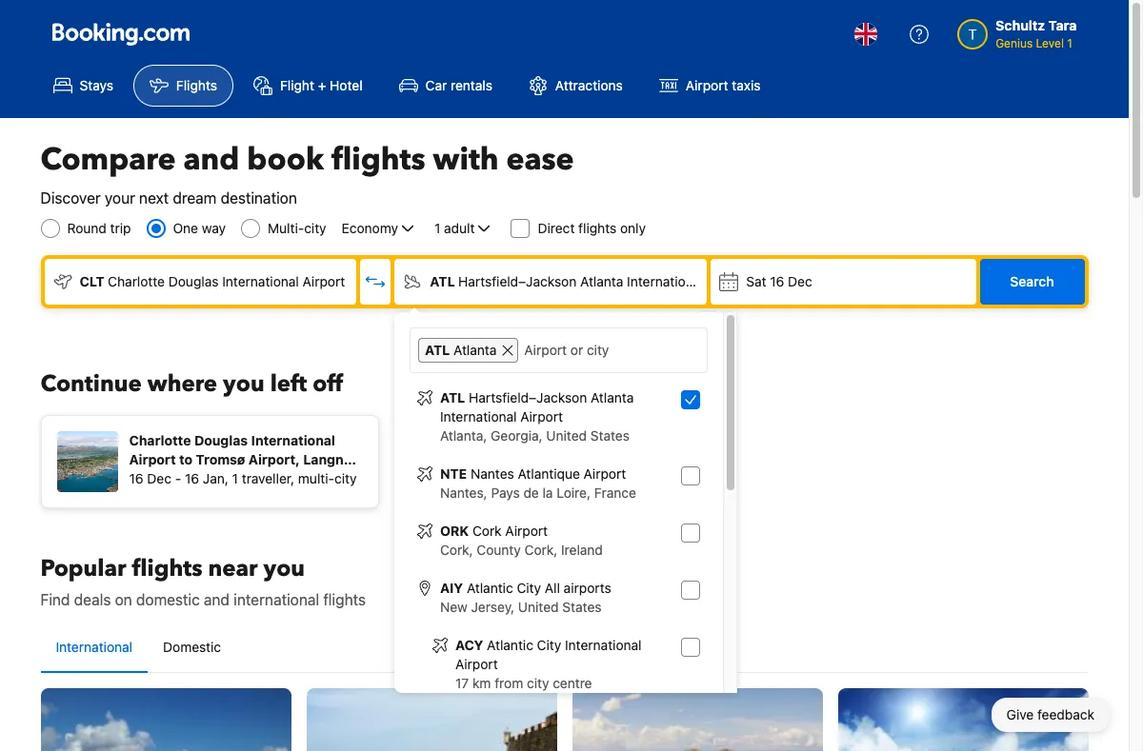 Task type: vqa. For each thing, say whether or not it's contained in the screenshot.
destination
yes



Task type: locate. For each thing, give the bounding box(es) containing it.
booking.com logo image
[[52, 22, 189, 45], [52, 22, 189, 45]]

1
[[1068, 36, 1073, 51], [435, 220, 441, 236], [232, 471, 238, 487]]

atl for atlanta
[[425, 342, 450, 358]]

level
[[1036, 36, 1064, 51]]

2 horizontal spatial 16
[[770, 273, 785, 290]]

compare and book flights with ease discover your next dream destination
[[40, 139, 574, 207]]

trip
[[110, 220, 131, 236]]

dec
[[788, 273, 813, 290], [147, 471, 171, 487]]

0 vertical spatial dec
[[788, 273, 813, 290]]

book
[[247, 139, 324, 181]]

1 vertical spatial atlantic
[[487, 638, 534, 654]]

acy
[[456, 638, 483, 654]]

1 vertical spatial hartsfield–jackson
[[469, 390, 587, 406]]

1 vertical spatial united
[[518, 599, 559, 616]]

city right from
[[527, 676, 549, 692]]

atl inside the use enter to select airport and spacebar to add another one element
[[440, 390, 465, 406]]

car rentals
[[426, 77, 493, 93]]

1 horizontal spatial dec
[[788, 273, 813, 290]]

1 vertical spatial 1
[[435, 220, 441, 236]]

multi-
[[268, 220, 304, 236]]

international up the atlanta,
[[440, 409, 517, 425]]

one
[[173, 220, 198, 236]]

states down airports
[[563, 599, 602, 616]]

you
[[223, 369, 265, 400], [264, 554, 305, 585]]

0 horizontal spatial city
[[304, 220, 327, 236]]

airport inside atlantic city international airport
[[456, 657, 498, 673]]

stays
[[80, 77, 113, 93]]

atl atlanta
[[425, 342, 497, 358]]

16 left -
[[129, 471, 144, 487]]

atlantic up from
[[487, 638, 534, 654]]

nantes,
[[440, 485, 488, 501]]

flights up 'economy'
[[332, 139, 426, 181]]

atlantique
[[518, 466, 580, 482]]

atl
[[430, 273, 455, 290], [425, 342, 450, 358], [440, 390, 465, 406]]

tab list containing international
[[40, 623, 1089, 675]]

and down near
[[204, 592, 230, 609]]

city left 'economy'
[[304, 220, 327, 236]]

traveller,
[[242, 471, 295, 487]]

atlanta down direct flights only
[[580, 273, 624, 290]]

and
[[183, 139, 240, 181], [204, 592, 230, 609]]

cork,
[[440, 542, 473, 558], [525, 542, 558, 558]]

ork cork airport cork, county cork, ireland
[[440, 523, 603, 558]]

16
[[770, 273, 785, 290], [129, 471, 144, 487], [185, 471, 199, 487]]

rentals
[[451, 77, 493, 93]]

airport
[[686, 77, 729, 93], [303, 273, 345, 290], [708, 273, 750, 290], [521, 409, 563, 425], [584, 466, 626, 482], [505, 523, 548, 539], [456, 657, 498, 673]]

airport inside "link"
[[686, 77, 729, 93]]

jersey,
[[471, 599, 515, 616]]

united inside aiy atlantic city all airports new jersey, united states
[[518, 599, 559, 616]]

continue
[[40, 369, 142, 400]]

atlanta up hartsfield–jackson atlanta international airport
[[454, 342, 497, 358]]

clt
[[80, 273, 105, 290]]

and up dream
[[183, 139, 240, 181]]

1 horizontal spatial city
[[335, 471, 357, 487]]

hartsfield–jackson
[[458, 273, 577, 290], [469, 390, 587, 406]]

flights inside compare and book flights with ease discover your next dream destination
[[332, 139, 426, 181]]

ork
[[440, 523, 469, 539]]

dec right sat
[[788, 273, 813, 290]]

16 right -
[[185, 471, 199, 487]]

nte nantes atlantique airport nantes, pays de la loire, france
[[440, 466, 637, 501]]

1 vertical spatial dec
[[147, 471, 171, 487]]

one way
[[173, 220, 226, 236]]

international down deals
[[56, 639, 133, 656]]

17 km from city centre
[[456, 676, 592, 692]]

you up international
[[264, 554, 305, 585]]

0 vertical spatial states
[[591, 428, 630, 444]]

0 vertical spatial you
[[223, 369, 265, 400]]

1 cork, from the left
[[440, 542, 473, 558]]

1 vertical spatial and
[[204, 592, 230, 609]]

flights
[[332, 139, 426, 181], [579, 220, 617, 236], [132, 554, 203, 585], [323, 592, 366, 609]]

0 horizontal spatial cork,
[[440, 542, 473, 558]]

2 horizontal spatial 1
[[1068, 36, 1073, 51]]

round
[[67, 220, 107, 236]]

atlanta
[[580, 273, 624, 290], [454, 342, 497, 358], [591, 390, 634, 406]]

city
[[517, 580, 541, 597], [537, 638, 562, 654]]

city left all
[[517, 580, 541, 597]]

only
[[620, 220, 646, 236]]

hotel
[[330, 77, 363, 93]]

clt charlotte douglas international airport
[[80, 273, 345, 290]]

0 vertical spatial atl
[[430, 273, 455, 290]]

1 vertical spatial city
[[335, 471, 357, 487]]

and inside compare and book flights with ease discover your next dream destination
[[183, 139, 240, 181]]

2 vertical spatial city
[[527, 676, 549, 692]]

atlantic inside atlantic city international airport
[[487, 638, 534, 654]]

loire,
[[557, 485, 591, 501]]

discover
[[40, 190, 101, 207]]

tab list
[[40, 623, 1089, 675]]

dec left -
[[147, 471, 171, 487]]

states inside aiy atlantic city all airports new jersey, united states
[[563, 599, 602, 616]]

2 vertical spatial atl
[[440, 390, 465, 406]]

16 right sat
[[770, 273, 785, 290]]

0 horizontal spatial dec
[[147, 471, 171, 487]]

ease
[[507, 139, 574, 181]]

adult
[[444, 220, 475, 236]]

airport inside nte nantes atlantique airport nantes, pays de la loire, france
[[584, 466, 626, 482]]

0 horizontal spatial 16
[[129, 471, 144, 487]]

next
[[139, 190, 169, 207]]

1 right the jan,
[[232, 471, 238, 487]]

international up "centre"
[[565, 638, 642, 654]]

left
[[270, 369, 307, 400]]

domestic button
[[148, 623, 236, 673]]

0 vertical spatial city
[[517, 580, 541, 597]]

atlantic up jersey,
[[467, 580, 513, 597]]

flights left only
[[579, 220, 617, 236]]

county
[[477, 542, 521, 558]]

0 vertical spatial united
[[546, 428, 587, 444]]

de
[[524, 485, 539, 501]]

united down hartsfield–jackson atlanta international airport
[[546, 428, 587, 444]]

attractions
[[556, 77, 623, 93]]

hartsfield–jackson down direct at top
[[458, 273, 577, 290]]

1 horizontal spatial 1
[[435, 220, 441, 236]]

atlanta inside hartsfield–jackson atlanta international airport
[[591, 390, 634, 406]]

states up france
[[591, 428, 630, 444]]

0 horizontal spatial 1
[[232, 471, 238, 487]]

city up "centre"
[[537, 638, 562, 654]]

international inside 'button'
[[56, 639, 133, 656]]

airport inside ork cork airport cork, county cork, ireland
[[505, 523, 548, 539]]

0 vertical spatial 1
[[1068, 36, 1073, 51]]

hartsfield–jackson up atlanta, georgia, united states
[[469, 390, 587, 406]]

airport inside hartsfield–jackson atlanta international airport
[[521, 409, 563, 425]]

1 vertical spatial atl
[[425, 342, 450, 358]]

0 vertical spatial atlanta
[[580, 273, 624, 290]]

and inside popular flights near you find deals on domestic and international flights
[[204, 592, 230, 609]]

continue where you left off
[[40, 369, 343, 400]]

city right traveller,
[[335, 471, 357, 487]]

cork, down ork
[[440, 542, 473, 558]]

2 horizontal spatial city
[[527, 676, 549, 692]]

near
[[208, 554, 258, 585]]

atlantic
[[467, 580, 513, 597], [487, 638, 534, 654]]

hartsfield–jackson inside hartsfield–jackson atlanta international airport
[[469, 390, 587, 406]]

1 vertical spatial city
[[537, 638, 562, 654]]

city
[[304, 220, 327, 236], [335, 471, 357, 487], [527, 676, 549, 692]]

0 vertical spatial and
[[183, 139, 240, 181]]

you left "left"
[[223, 369, 265, 400]]

charlotte
[[108, 273, 165, 290]]

1 vertical spatial atlanta
[[454, 342, 497, 358]]

cork, up all
[[525, 542, 558, 558]]

international inside hartsfield–jackson atlanta international airport
[[440, 409, 517, 425]]

atlanta for atl atlanta
[[454, 342, 497, 358]]

aiy
[[440, 580, 463, 597]]

give feedback
[[1007, 707, 1095, 723]]

city inside 16 dec - 16 jan, 1 traveller, multi-city link
[[335, 471, 357, 487]]

0 vertical spatial atlantic
[[467, 580, 513, 597]]

17
[[456, 676, 469, 692]]

international button
[[40, 623, 148, 673]]

1 horizontal spatial cork,
[[525, 542, 558, 558]]

airport taxis
[[686, 77, 761, 93]]

united down all
[[518, 599, 559, 616]]

airport taxis link
[[643, 65, 777, 107]]

atlanta down the airport or city text field
[[591, 390, 634, 406]]

states
[[591, 428, 630, 444], [563, 599, 602, 616]]

centre
[[553, 676, 592, 692]]

hartsfield–jackson atlanta international airport
[[440, 390, 634, 425]]

give feedback button
[[992, 699, 1110, 733]]

1 vertical spatial states
[[563, 599, 602, 616]]

1 vertical spatial you
[[264, 554, 305, 585]]

2 vertical spatial atlanta
[[591, 390, 634, 406]]

1 down tara at the top of page
[[1068, 36, 1073, 51]]

1 left adult
[[435, 220, 441, 236]]



Task type: describe. For each thing, give the bounding box(es) containing it.
deals
[[74, 592, 111, 609]]

pays
[[491, 485, 520, 501]]

1 inside the 'schultz tara genius level 1'
[[1068, 36, 1073, 51]]

all
[[545, 580, 560, 597]]

flight + hotel link
[[237, 65, 379, 107]]

domestic
[[163, 639, 221, 656]]

off
[[313, 369, 343, 400]]

2 vertical spatial 1
[[232, 471, 238, 487]]

+
[[318, 77, 326, 93]]

16 dec - 16 jan, 1 traveller, multi-city link
[[57, 420, 375, 493]]

attractions link
[[513, 65, 639, 107]]

atl hartsfield–jackson atlanta international airport
[[430, 273, 750, 290]]

atl for hartsfield–jackson atlanta international airport
[[430, 273, 455, 290]]

atlanta,
[[440, 428, 487, 444]]

tara
[[1049, 17, 1077, 33]]

car
[[426, 77, 447, 93]]

way
[[202, 220, 226, 236]]

1 inside popup button
[[435, 220, 441, 236]]

international down the multi-
[[222, 273, 299, 290]]

16 dec - 16 jan, 1 traveller, multi-city
[[129, 471, 357, 487]]

1 adult
[[435, 220, 475, 236]]

0 vertical spatial city
[[304, 220, 327, 236]]

16 inside dropdown button
[[770, 273, 785, 290]]

jan,
[[203, 471, 229, 487]]

flights link
[[133, 65, 233, 107]]

Airport or city text field
[[523, 338, 699, 363]]

1 horizontal spatial 16
[[185, 471, 199, 487]]

schultz tara genius level 1
[[996, 17, 1077, 51]]

multi-city
[[268, 220, 327, 236]]

dream
[[173, 190, 217, 207]]

sat 16 dec
[[746, 273, 813, 290]]

popular
[[40, 554, 126, 585]]

feedback
[[1038, 707, 1095, 723]]

search
[[1011, 273, 1054, 290]]

use enter to select airport and spacebar to add another one element
[[410, 381, 708, 752]]

find
[[40, 592, 70, 609]]

0 vertical spatial hartsfield–jackson
[[458, 273, 577, 290]]

you inside popular flights near you find deals on domestic and international flights
[[264, 554, 305, 585]]

flights up domestic
[[132, 554, 203, 585]]

1 adult button
[[433, 217, 496, 240]]

km
[[473, 676, 491, 692]]

genius
[[996, 36, 1033, 51]]

flights
[[176, 77, 217, 93]]

international down only
[[627, 273, 704, 290]]

atlantic city international airport
[[456, 638, 642, 673]]

from
[[495, 676, 523, 692]]

international inside atlantic city international airport
[[565, 638, 642, 654]]

international
[[234, 592, 319, 609]]

la
[[543, 485, 553, 501]]

multi-
[[298, 471, 335, 487]]

flight
[[280, 77, 314, 93]]

cork
[[473, 523, 502, 539]]

popular flights near you find deals on domestic and international flights
[[40, 554, 366, 609]]

city inside aiy atlantic city all airports new jersey, united states
[[517, 580, 541, 597]]

economy
[[342, 220, 398, 236]]

city inside the use enter to select airport and spacebar to add another one element
[[527, 676, 549, 692]]

2 cork, from the left
[[525, 542, 558, 558]]

dec inside dropdown button
[[788, 273, 813, 290]]

georgia,
[[491, 428, 543, 444]]

destination
[[221, 190, 297, 207]]

round trip
[[67, 220, 131, 236]]

atlanta for hartsfield–jackson atlanta international airport
[[591, 390, 634, 406]]

new
[[440, 599, 468, 616]]

flights right international
[[323, 592, 366, 609]]

on
[[115, 592, 132, 609]]

flight + hotel
[[280, 77, 363, 93]]

-
[[175, 471, 181, 487]]

stays link
[[37, 65, 130, 107]]

atlantic inside aiy atlantic city all airports new jersey, united states
[[467, 580, 513, 597]]

atlanta, georgia, united states
[[440, 428, 630, 444]]

sat 16 dec button
[[711, 259, 976, 305]]

search button
[[980, 259, 1085, 305]]

douglas
[[168, 273, 219, 290]]

france
[[594, 485, 637, 501]]

car rentals link
[[383, 65, 509, 107]]

sat
[[746, 273, 767, 290]]

nantes
[[471, 466, 514, 482]]

nte
[[440, 466, 467, 482]]

direct
[[538, 220, 575, 236]]

your
[[105, 190, 135, 207]]

airports
[[564, 580, 612, 597]]

ireland
[[561, 542, 603, 558]]

with
[[433, 139, 499, 181]]

aiy atlantic city all airports new jersey, united states
[[440, 580, 612, 616]]

direct flights only
[[538, 220, 646, 236]]

taxis
[[732, 77, 761, 93]]

city inside atlantic city international airport
[[537, 638, 562, 654]]

give
[[1007, 707, 1034, 723]]

where
[[147, 369, 217, 400]]



